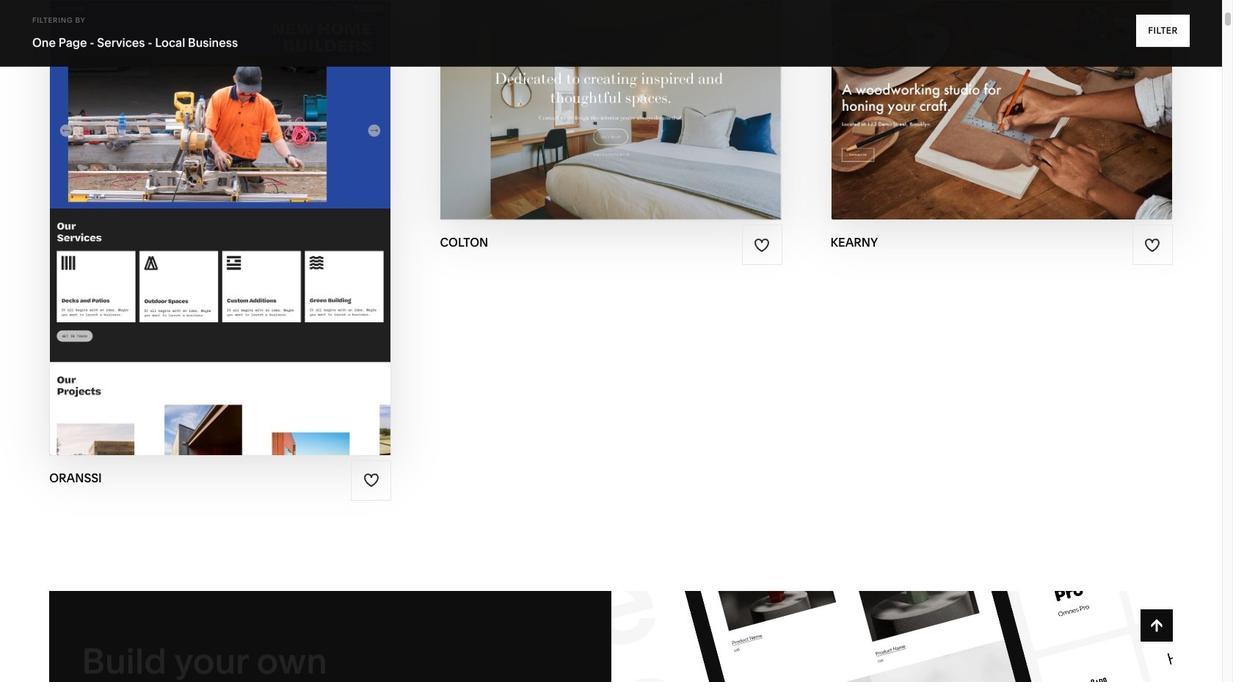 Task type: describe. For each thing, give the bounding box(es) containing it.
kearny image
[[832, 1, 1172, 220]]

oranssi image
[[50, 1, 391, 455]]



Task type: locate. For each thing, give the bounding box(es) containing it.
colton image
[[441, 1, 782, 220]]

back to top image
[[1149, 617, 1165, 634]]

add colton to your favorites list image
[[754, 237, 770, 253]]

preview of building your own template image
[[611, 591, 1173, 682]]

add kearny to your favorites list image
[[1145, 237, 1161, 253]]

add oranssi to your favorites list image
[[363, 472, 379, 488]]



Task type: vqa. For each thing, say whether or not it's contained in the screenshot.
Store
no



